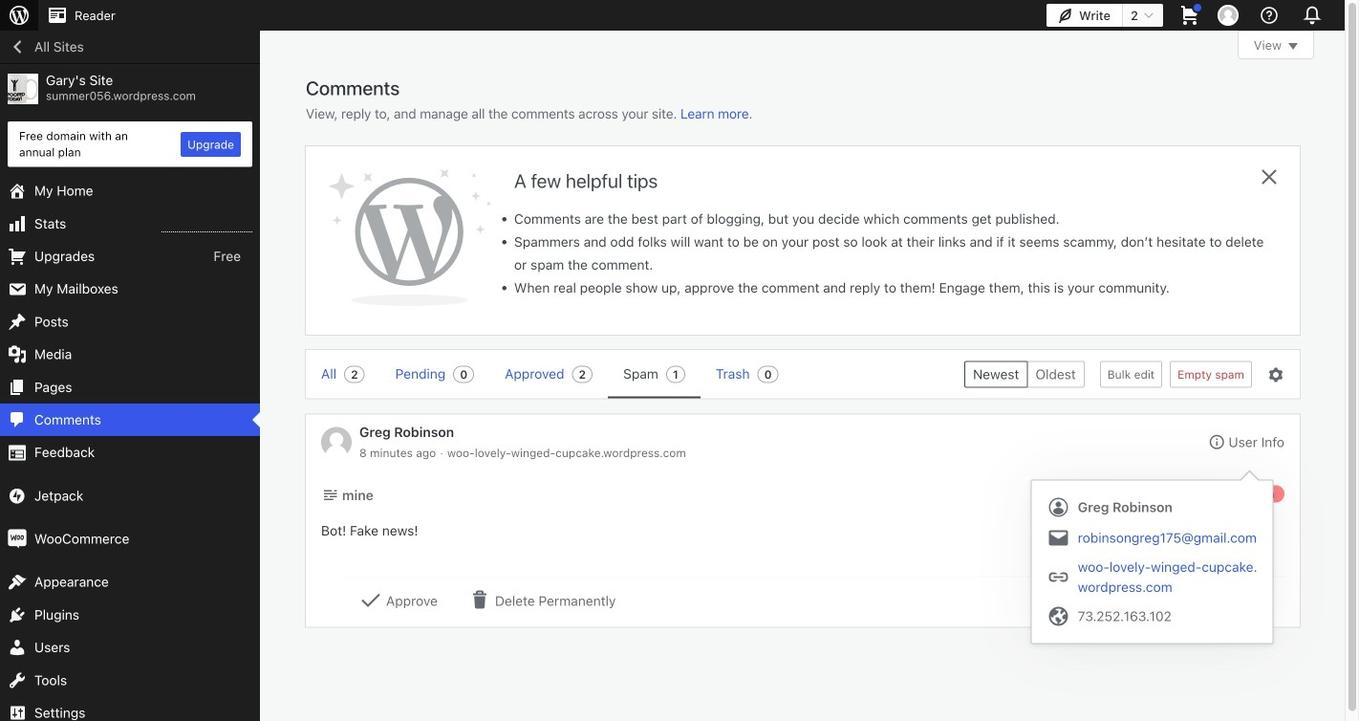 Task type: vqa. For each thing, say whether or not it's contained in the screenshot.
interface's
no



Task type: describe. For each thing, give the bounding box(es) containing it.
dismiss tips image
[[1259, 165, 1281, 188]]

settings image
[[1268, 366, 1285, 383]]

my shopping cart image
[[1179, 4, 1202, 27]]

my profile image
[[1218, 5, 1239, 26]]

2 img image from the top
[[8, 529, 27, 549]]

manage your sites image
[[8, 4, 31, 27]]



Task type: locate. For each thing, give the bounding box(es) containing it.
manage your notifications image
[[1300, 2, 1326, 29]]

highest hourly views 0 image
[[162, 220, 252, 232]]

0 vertical spatial img image
[[8, 486, 27, 505]]

1 img image from the top
[[8, 486, 27, 505]]

option group
[[965, 361, 1085, 388]]

wordpress logo image
[[329, 169, 492, 306]]

menu
[[306, 350, 950, 398]]

help image
[[1259, 4, 1281, 27]]

img image
[[8, 486, 27, 505], [8, 529, 27, 549]]

tooltip
[[1022, 470, 1275, 644]]

closed image
[[1289, 43, 1299, 50]]

None radio
[[965, 361, 1027, 388], [1027, 361, 1085, 388], [965, 361, 1027, 388], [1027, 361, 1085, 388]]

main content
[[306, 31, 1315, 627]]

1 vertical spatial img image
[[8, 529, 27, 549]]

greg robinson image
[[321, 427, 352, 458]]



